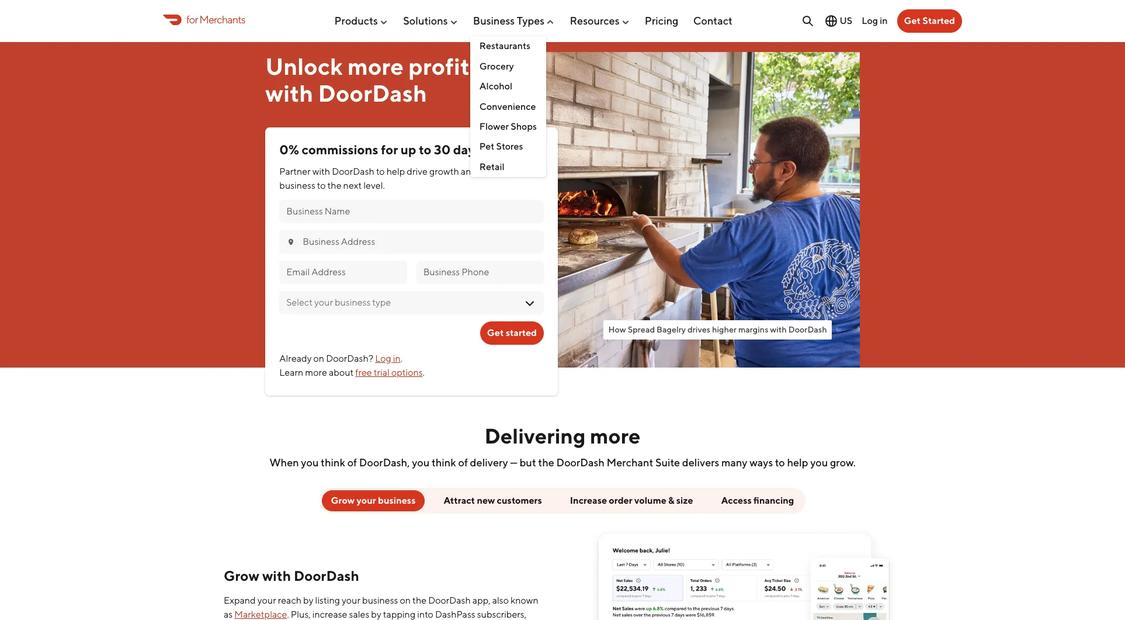 Task type: locate. For each thing, give the bounding box(es) containing it.
get started button
[[480, 321, 544, 345]]

1 vertical spatial in
[[393, 353, 401, 364]]

Business Address text field
[[303, 235, 537, 248]]

with inside chevron right tab panel
[[262, 568, 291, 584]]

for left up
[[381, 142, 398, 157]]

increase order volume & size button
[[561, 490, 703, 511]]

grow
[[331, 495, 355, 506], [224, 568, 259, 584]]

the inside "expand your reach by listing your business on the doordash app, also known as"
[[413, 595, 427, 606]]

0 vertical spatial business
[[280, 180, 315, 191]]

spread
[[628, 324, 655, 334]]

partner with doordash to help drive growth and take your business to the next level.
[[280, 166, 517, 191]]

0 vertical spatial help
[[387, 166, 405, 177]]

log in link
[[862, 15, 888, 26], [375, 353, 401, 364]]

0 vertical spatial for
[[186, 14, 198, 26]]

pricing
[[645, 14, 679, 27]]

access financing
[[722, 495, 795, 506]]

get left started
[[487, 327, 504, 338]]

take
[[479, 166, 497, 177]]

doordash up the next
[[332, 166, 375, 177]]

doordash,
[[359, 456, 410, 469]]

your inside 'partner with doordash to help drive growth and take your business to the next level.'
[[499, 166, 517, 177]]

business down partner
[[280, 180, 315, 191]]

1 horizontal spatial of
[[458, 456, 468, 469]]

doordash up 0% commissions for up to 30 days
[[318, 79, 427, 107]]

2 vertical spatial more
[[590, 423, 641, 448]]

of
[[348, 456, 357, 469], [458, 456, 468, 469]]

0 vertical spatial on
[[314, 353, 324, 364]]

bagelry
[[657, 324, 686, 334]]

with right partner
[[313, 166, 330, 177]]

get for get started
[[487, 327, 504, 338]]

0 vertical spatial log
[[862, 15, 878, 26]]

for merchants link
[[163, 12, 245, 28]]

level.
[[364, 180, 385, 191]]

1 horizontal spatial grow
[[331, 495, 355, 506]]

you right when
[[301, 456, 319, 469]]

doordash left "app,"
[[428, 595, 471, 606]]

1 vertical spatial get
[[487, 327, 504, 338]]

grow your business
[[331, 495, 416, 506]]

learn
[[280, 367, 304, 378]]

business right listing
[[362, 595, 398, 606]]

help
[[387, 166, 405, 177], [787, 456, 809, 469]]

think up attract on the left of the page
[[432, 456, 456, 469]]

log inside already on doordash? log in . learn more about free trial options .
[[375, 353, 391, 364]]

0%
[[280, 142, 299, 157]]

log
[[862, 15, 878, 26], [375, 353, 391, 364]]

0 horizontal spatial .
[[401, 353, 403, 364]]

your right take
[[499, 166, 517, 177]]

1 vertical spatial .
[[423, 367, 425, 378]]

log in link right us
[[862, 15, 888, 26]]

options
[[392, 367, 423, 378]]

for
[[186, 14, 198, 26], [381, 142, 398, 157]]

business
[[473, 14, 515, 27]]

2 horizontal spatial the
[[538, 456, 555, 469]]

access financing button
[[712, 490, 804, 511]]

grow inside chevron right tab panel
[[224, 568, 259, 584]]

financing
[[754, 495, 795, 506]]

0 horizontal spatial log
[[375, 353, 391, 364]]

1 horizontal spatial get
[[904, 15, 921, 26]]

2 vertical spatial the
[[413, 595, 427, 606]]

to
[[419, 142, 432, 157], [376, 166, 385, 177], [317, 180, 326, 191], [775, 456, 785, 469]]

get left started at right top
[[904, 15, 921, 26]]

grow.
[[830, 456, 856, 469]]

1 vertical spatial more
[[305, 367, 327, 378]]

0 horizontal spatial for
[[186, 14, 198, 26]]

0 horizontal spatial more
[[305, 367, 327, 378]]

2 vertical spatial business
[[362, 595, 398, 606]]

free trial options link
[[356, 367, 423, 378]]

delivers
[[682, 456, 720, 469]]

to right ways
[[775, 456, 785, 469]]

more inside unlock more profits with doordash
[[348, 52, 404, 80]]

think right when
[[321, 456, 345, 469]]

more right 'learn'
[[305, 367, 327, 378]]

business down doordash, at the left of the page
[[378, 495, 416, 506]]

0 horizontal spatial in
[[393, 353, 401, 364]]

new
[[477, 495, 495, 506]]

retail
[[480, 161, 505, 172]]

0 horizontal spatial think
[[321, 456, 345, 469]]

listing
[[315, 595, 340, 606]]

more up merchant
[[590, 423, 641, 448]]

in
[[880, 15, 888, 26], [393, 353, 401, 364]]

2 horizontal spatial you
[[811, 456, 828, 469]]

on inside "expand your reach by listing your business on the doordash app, also known as"
[[400, 595, 411, 606]]

.
[[401, 353, 403, 364], [423, 367, 425, 378]]

grow your business button
[[322, 490, 425, 511]]

grow inside button
[[331, 495, 355, 506]]

1 horizontal spatial log in link
[[862, 15, 888, 26]]

of left doordash, at the left of the page
[[348, 456, 357, 469]]

0 vertical spatial in
[[880, 15, 888, 26]]

for left 'merchants'
[[186, 14, 198, 26]]

the inside 'partner with doordash to help drive growth and take your business to the next level.'
[[328, 180, 342, 191]]

2 you from the left
[[412, 456, 430, 469]]

expand
[[224, 595, 256, 606]]

grow for grow with doordash
[[224, 568, 259, 584]]

free
[[356, 367, 372, 378]]

business inside "expand your reach by listing your business on the doordash app, also known as"
[[362, 595, 398, 606]]

0 horizontal spatial help
[[387, 166, 405, 177]]

on
[[314, 353, 324, 364], [400, 595, 411, 606]]

. up options
[[401, 353, 403, 364]]

pricing link
[[645, 10, 679, 31]]

1 vertical spatial the
[[538, 456, 555, 469]]

in right us
[[880, 15, 888, 26]]

higher
[[712, 324, 737, 334]]

log in link up free trial options link
[[375, 353, 401, 364]]

with up 0%
[[266, 79, 313, 107]]

more down products link
[[348, 52, 404, 80]]

help right ways
[[787, 456, 809, 469]]

to left the next
[[317, 180, 326, 191]]

business inside button
[[378, 495, 416, 506]]

0 horizontal spatial the
[[328, 180, 342, 191]]

pet
[[480, 141, 495, 152]]

days
[[453, 142, 481, 157]]

doordash right margins
[[789, 324, 827, 334]]

us
[[840, 15, 853, 26]]

. right trial
[[423, 367, 425, 378]]

log in
[[862, 15, 888, 26]]

0 vertical spatial .
[[401, 353, 403, 364]]

business inside 'partner with doordash to help drive growth and take your business to the next level.'
[[280, 180, 315, 191]]

1 vertical spatial grow
[[224, 568, 259, 584]]

of left delivery at bottom
[[458, 456, 468, 469]]

0 horizontal spatial get
[[487, 327, 504, 338]]

1 horizontal spatial you
[[412, 456, 430, 469]]

your right listing
[[342, 595, 361, 606]]

0 horizontal spatial grow
[[224, 568, 259, 584]]

your down doordash, at the left of the page
[[357, 495, 376, 506]]

0 vertical spatial get
[[904, 15, 921, 26]]

0 vertical spatial grow
[[331, 495, 355, 506]]

1 vertical spatial log
[[375, 353, 391, 364]]

1 horizontal spatial the
[[413, 595, 427, 606]]

1 horizontal spatial .
[[423, 367, 425, 378]]

you right doordash, at the left of the page
[[412, 456, 430, 469]]

1 horizontal spatial on
[[400, 595, 411, 606]]

increase order volume & size
[[570, 495, 694, 506]]

partner
[[280, 166, 311, 177]]

already on doordash? log in . learn more about free trial options .
[[280, 353, 425, 378]]

merchant
[[607, 456, 654, 469]]

think
[[321, 456, 345, 469], [432, 456, 456, 469]]

you left grow.
[[811, 456, 828, 469]]

commissions
[[302, 142, 379, 157]]

1 vertical spatial on
[[400, 595, 411, 606]]

0 vertical spatial log in link
[[862, 15, 888, 26]]

access
[[722, 495, 752, 506]]

with right margins
[[770, 324, 787, 334]]

business types link
[[473, 10, 555, 31]]

alcohol link
[[470, 77, 546, 97]]

1 of from the left
[[348, 456, 357, 469]]

grocery link
[[470, 57, 546, 77]]

0 horizontal spatial on
[[314, 353, 324, 364]]

1 you from the left
[[301, 456, 319, 469]]

doordash inside unlock more profits with doordash
[[318, 79, 427, 107]]

when
[[270, 456, 299, 469]]

log up trial
[[375, 353, 391, 364]]

delivering more
[[485, 423, 641, 448]]

0 horizontal spatial you
[[301, 456, 319, 469]]

2 horizontal spatial more
[[590, 423, 641, 448]]

1 horizontal spatial help
[[787, 456, 809, 469]]

drive
[[407, 166, 428, 177]]

with up reach
[[262, 568, 291, 584]]

0 vertical spatial more
[[348, 52, 404, 80]]

1 vertical spatial business
[[378, 495, 416, 506]]

1 horizontal spatial think
[[432, 456, 456, 469]]

your
[[499, 166, 517, 177], [357, 495, 376, 506], [258, 595, 276, 606], [342, 595, 361, 606]]

log right us
[[862, 15, 878, 26]]

1 horizontal spatial for
[[381, 142, 398, 157]]

app,
[[473, 595, 491, 606]]

doordash
[[318, 79, 427, 107], [332, 166, 375, 177], [789, 324, 827, 334], [557, 456, 605, 469], [294, 568, 359, 584], [428, 595, 471, 606]]

doordash inside 'partner with doordash to help drive growth and take your business to the next level.'
[[332, 166, 375, 177]]

1 vertical spatial help
[[787, 456, 809, 469]]

0 horizontal spatial of
[[348, 456, 357, 469]]

size
[[677, 495, 694, 506]]

margins
[[739, 324, 769, 334]]

in up free trial options link
[[393, 353, 401, 364]]

more
[[348, 52, 404, 80], [305, 367, 327, 378], [590, 423, 641, 448]]

doordash inside "expand your reach by listing your business on the doordash app, also known as"
[[428, 595, 471, 606]]

convenience link
[[470, 97, 546, 117]]

1 vertical spatial log in link
[[375, 353, 401, 364]]

get started
[[487, 327, 537, 338]]

0 vertical spatial the
[[328, 180, 342, 191]]

with
[[266, 79, 313, 107], [313, 166, 330, 177], [770, 324, 787, 334], [262, 568, 291, 584]]

1 horizontal spatial more
[[348, 52, 404, 80]]

to up level. on the left
[[376, 166, 385, 177]]

help left drive
[[387, 166, 405, 177]]

trial
[[374, 367, 390, 378]]

1 think from the left
[[321, 456, 345, 469]]



Task type: vqa. For each thing, say whether or not it's contained in the screenshot.
APP,
yes



Task type: describe. For each thing, give the bounding box(es) containing it.
attract
[[444, 495, 475, 506]]

growth
[[430, 166, 459, 177]]

unlock more profits with doordash
[[266, 52, 481, 107]]

but
[[520, 456, 536, 469]]

ways
[[750, 456, 773, 469]]

for merchants
[[186, 14, 245, 26]]

up
[[401, 142, 416, 157]]

alcohol
[[480, 81, 513, 92]]

flower shops link
[[470, 117, 546, 137]]

reach
[[278, 595, 302, 606]]

more inside already on doordash? log in . learn more about free trial options .
[[305, 367, 327, 378]]

retail link
[[470, 157, 546, 177]]

increase
[[570, 495, 607, 506]]

pet stores link
[[470, 137, 546, 157]]

delivery
[[470, 456, 508, 469]]

more for unlock
[[348, 52, 404, 80]]

2 of from the left
[[458, 456, 468, 469]]

grow with doordash tab list
[[205, 488, 921, 620]]

attract new customers
[[444, 495, 542, 506]]

when you think of doordash, you think of delivery — but the doordash merchant suite delivers many ways to help you grow.
[[270, 456, 856, 469]]

business types
[[473, 14, 545, 27]]

0 horizontal spatial log in link
[[375, 353, 401, 364]]

profits
[[409, 52, 481, 80]]

to right up
[[419, 142, 432, 157]]

get started button
[[897, 9, 963, 33]]

Email Address email field
[[287, 266, 400, 279]]

delivering
[[485, 423, 586, 448]]

shops
[[511, 121, 537, 132]]

insights you can use image
[[586, 523, 902, 620]]

in inside already on doordash? log in . learn more about free trial options .
[[393, 353, 401, 364]]

doordash down 'delivering more'
[[557, 456, 605, 469]]

pet stores
[[480, 141, 523, 152]]

1 vertical spatial for
[[381, 142, 398, 157]]

resources
[[570, 14, 620, 27]]

doordash inside 'how spread bagelry drives higher margins with doordash' link
[[789, 324, 827, 334]]

restaurants link
[[470, 36, 546, 57]]

order
[[609, 495, 633, 506]]

attract new customers button
[[434, 490, 552, 511]]

resources link
[[570, 10, 630, 31]]

products link
[[335, 10, 389, 31]]

and
[[461, 166, 477, 177]]

doordash up listing
[[294, 568, 359, 584]]

many
[[722, 456, 748, 469]]

your inside grow your business button
[[357, 495, 376, 506]]

chevron right tab panel
[[205, 523, 921, 620]]

get started
[[904, 15, 956, 26]]

restaurants
[[480, 41, 531, 52]]

how spread bagelry drives higher margins with doordash link
[[604, 320, 832, 339]]

get for get started
[[904, 15, 921, 26]]

more for delivering
[[590, 423, 641, 448]]

with inside 'partner with doordash to help drive growth and take your business to the next level.'
[[313, 166, 330, 177]]

3 you from the left
[[811, 456, 828, 469]]

started
[[923, 15, 956, 26]]

as
[[224, 609, 233, 620]]

spread bagelry image
[[507, 52, 860, 367]]

location pin image
[[287, 237, 296, 246]]

on inside already on doordash? log in . learn more about free trial options .
[[314, 353, 324, 364]]

next
[[343, 180, 362, 191]]

how spread bagelry drives higher margins with doordash
[[609, 324, 827, 334]]

also
[[493, 595, 509, 606]]

grow with doordash
[[224, 568, 359, 584]]

suite
[[656, 456, 680, 469]]

started
[[506, 327, 537, 338]]

1 horizontal spatial log
[[862, 15, 878, 26]]

&
[[669, 495, 675, 506]]

customers
[[497, 495, 542, 506]]

flower
[[480, 121, 509, 132]]

unlock
[[266, 52, 343, 80]]

solutions link
[[403, 10, 459, 31]]

grocery
[[480, 61, 514, 72]]

your left reach
[[258, 595, 276, 606]]

help inside 'partner with doordash to help drive growth and take your business to the next level.'
[[387, 166, 405, 177]]

2 think from the left
[[432, 456, 456, 469]]

with inside unlock more profits with doordash
[[266, 79, 313, 107]]

contact
[[694, 14, 733, 27]]

1 horizontal spatial in
[[880, 15, 888, 26]]

types
[[517, 14, 545, 27]]

solutions
[[403, 14, 448, 27]]

contact link
[[694, 10, 733, 31]]

convenience
[[480, 101, 536, 112]]

stores
[[497, 141, 523, 152]]

already
[[280, 353, 312, 364]]

expand your reach by listing your business on the doordash app, also known as
[[224, 595, 539, 620]]

Business Name text field
[[287, 205, 537, 218]]

drives
[[688, 324, 711, 334]]

Business Phone text field
[[424, 266, 537, 279]]

30
[[434, 142, 451, 157]]

doordash?
[[326, 353, 374, 364]]

—
[[510, 456, 518, 469]]

by
[[303, 595, 314, 606]]

0% commissions for up to 30 days
[[280, 142, 481, 157]]

known
[[511, 595, 539, 606]]

grow for grow your business
[[331, 495, 355, 506]]

globe line image
[[825, 14, 839, 28]]

about
[[329, 367, 354, 378]]

merchants
[[199, 14, 245, 26]]

flower shops
[[480, 121, 537, 132]]

volume
[[635, 495, 667, 506]]



